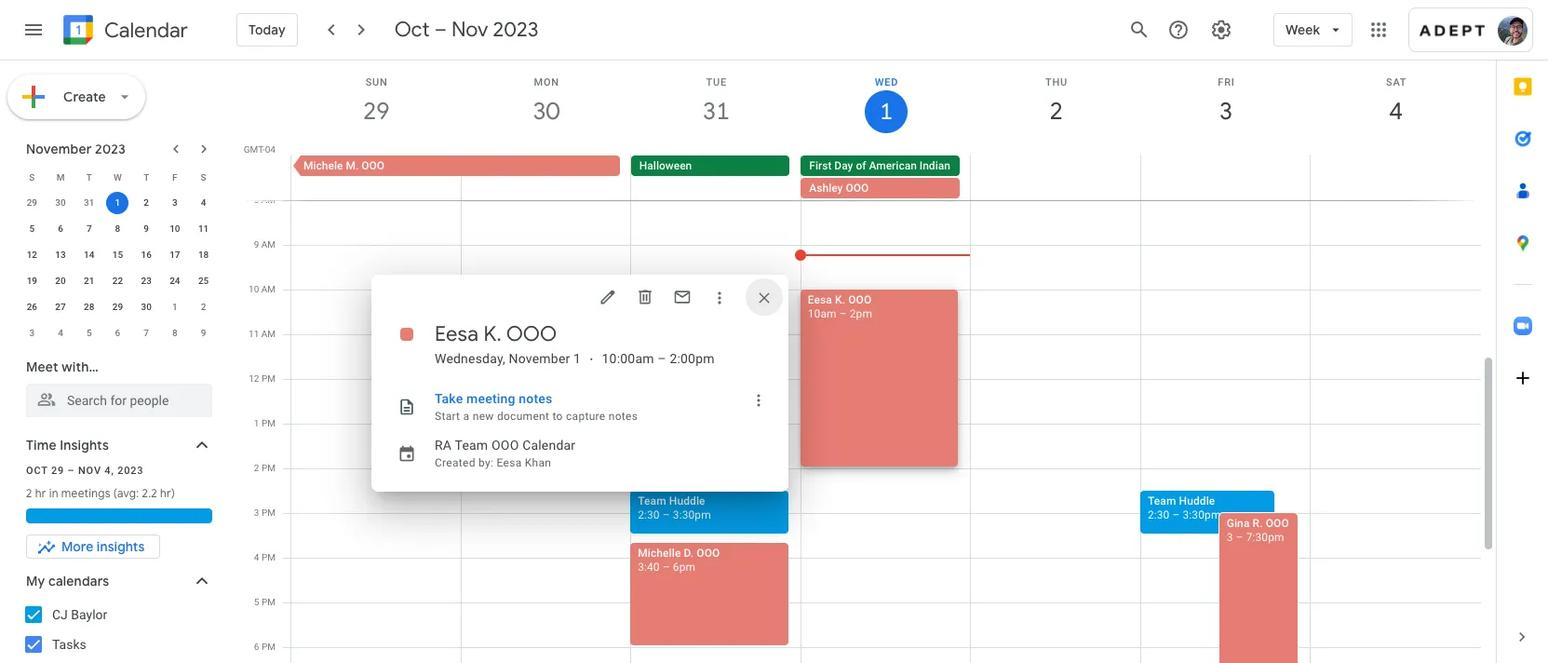 Task type: describe. For each thing, give the bounding box(es) containing it.
14
[[84, 250, 94, 260]]

team for team huddle 2:30 – 3:30pm gina r. ooo 3 – 7:30pm
[[1148, 495, 1177, 508]]

15 element
[[107, 244, 129, 266]]

(
[[113, 486, 117, 501]]

in
[[49, 486, 58, 501]]

0 horizontal spatial notes
[[519, 391, 553, 406]]

meet
[[26, 359, 58, 375]]

2023 inside the oct 29 – nov 4, 2023 2 hr in meetings ( avg: 2.2 hr )
[[117, 465, 144, 477]]

october 29 element
[[21, 192, 43, 214]]

michele m. ooo
[[304, 159, 385, 172]]

november 2023 grid
[[18, 164, 218, 346]]

my calendars button
[[4, 566, 231, 596]]

w
[[114, 172, 122, 182]]

30 link
[[525, 90, 568, 133]]

24
[[170, 276, 180, 286]]

am for 10 am
[[261, 284, 276, 294]]

oct 29 – nov 4, 2023 2 hr in meetings ( avg: 2.2 hr )
[[26, 465, 175, 501]]

a
[[463, 410, 470, 423]]

ooo for michele m. ooo
[[362, 159, 385, 172]]

2:00pm
[[670, 351, 715, 366]]

row containing 12
[[18, 242, 218, 268]]

indian
[[920, 159, 951, 172]]

2 inside the oct 29 – nov 4, 2023 2 hr in meetings ( avg: 2.2 hr )
[[26, 486, 32, 501]]

6 for 6 pm
[[254, 642, 259, 652]]

december 8 element
[[164, 322, 186, 345]]

gmt-04
[[244, 144, 276, 155]]

29 inside grid
[[362, 96, 389, 127]]

add for 1st add location "cell"
[[306, 138, 326, 150]]

26
[[27, 302, 37, 312]]

main drawer image
[[22, 19, 45, 41]]

team inside ra team ooo calendar created by: eesa khan
[[455, 438, 488, 453]]

2 hr from the left
[[160, 486, 171, 501]]

sat
[[1387, 76, 1408, 88]]

k. for eesa k. ooo 10am – 2pm
[[836, 293, 846, 306]]

19
[[27, 276, 37, 286]]

1 inside wed 1
[[879, 97, 892, 127]]

17 element
[[164, 244, 186, 266]]

29 element
[[107, 296, 129, 319]]

michele m. ooo button
[[291, 156, 620, 176]]

Meet with… search field
[[0, 350, 231, 417]]

nov inside the oct 29 – nov 4, 2023 2 hr in meetings ( avg: 2.2 hr )
[[78, 465, 101, 477]]

1 pm
[[254, 418, 276, 428]]

delete event image
[[636, 288, 655, 306]]

of
[[856, 159, 867, 172]]

pm for 5 pm
[[262, 597, 276, 607]]

tue 31
[[702, 76, 729, 127]]

november inside eesa k. ooo wednesday, november 1 ⋅ 10:00am – 2:00pm
[[509, 351, 570, 366]]

1 t from the left
[[86, 172, 92, 182]]

d.
[[684, 547, 694, 560]]

9 for 9 am
[[254, 239, 259, 250]]

4 link
[[1376, 90, 1418, 133]]

take meeting notes start a new document to capture notes
[[435, 391, 638, 423]]

row inside grid
[[283, 156, 1497, 200]]

1 location from the left
[[328, 138, 368, 150]]

first day of american indian heritage month ashley ooo
[[810, 159, 1032, 195]]

cj
[[52, 607, 68, 622]]

michelle d. ooo 3:40 – 6pm
[[638, 547, 720, 574]]

october 31 element
[[78, 192, 100, 214]]

add for fourth add location "cell" from the left
[[817, 138, 836, 150]]

created
[[435, 456, 476, 469]]

ra
[[435, 438, 452, 453]]

to
[[553, 410, 563, 423]]

row containing 26
[[18, 294, 218, 320]]

row group containing 29
[[18, 190, 218, 346]]

4 pm
[[254, 552, 276, 563]]

insights
[[97, 538, 145, 555]]

3 down 26 element
[[29, 328, 35, 338]]

6 for december 6 element
[[115, 328, 120, 338]]

calendars
[[48, 573, 109, 590]]

heritage
[[954, 159, 996, 172]]

31 inside grid
[[702, 96, 729, 127]]

more
[[61, 538, 94, 555]]

8 for 8 am
[[254, 195, 259, 205]]

eesa for eesa k. ooo wednesday, november 1 ⋅ 10:00am – 2:00pm
[[435, 321, 479, 347]]

25 element
[[192, 270, 215, 292]]

month
[[999, 159, 1032, 172]]

1 vertical spatial notes
[[609, 410, 638, 423]]

2 down 25 element
[[201, 302, 206, 312]]

31 inside row
[[84, 197, 94, 208]]

wed
[[875, 76, 899, 88]]

04
[[265, 144, 276, 155]]

5 for 'december 5' element on the left of page
[[87, 328, 92, 338]]

more insights
[[61, 538, 145, 555]]

wednesday,
[[435, 351, 506, 366]]

my calendars
[[26, 573, 109, 590]]

2 add location from the left
[[477, 138, 538, 150]]

take
[[435, 391, 463, 406]]

0 horizontal spatial calendar
[[104, 17, 188, 43]]

thu 2
[[1046, 76, 1068, 127]]

add for second add location "cell" from the right
[[647, 138, 666, 150]]

3 pm
[[254, 508, 276, 518]]

december 4 element
[[49, 322, 72, 345]]

thu
[[1046, 76, 1068, 88]]

1 add location cell from the left
[[292, 137, 462, 152]]

michele
[[304, 159, 343, 172]]

first day of american indian heritage month button
[[801, 156, 1032, 176]]

gina
[[1227, 517, 1250, 530]]

20
[[55, 276, 66, 286]]

12 element
[[21, 244, 43, 266]]

eesa k. ooo wednesday, november 1 ⋅ 10:00am – 2:00pm
[[435, 321, 715, 366]]

3 down f
[[172, 197, 178, 208]]

am for 8 am
[[261, 195, 276, 205]]

today
[[249, 21, 286, 38]]

10 for 10
[[170, 224, 180, 234]]

4 down 3 pm on the left bottom of the page
[[254, 552, 259, 563]]

time insights button
[[0, 430, 231, 460]]

settings menu image
[[1211, 19, 1233, 41]]

week
[[1286, 21, 1321, 38]]

ashley
[[810, 182, 843, 195]]

3:30pm for team huddle 2:30 – 3:30pm gina r. ooo 3 – 7:30pm
[[1183, 509, 1222, 522]]

start
[[435, 410, 460, 423]]

ra team ooo calendar created by: eesa khan
[[435, 438, 576, 469]]

eesa k. ooo 10am – 2pm
[[808, 293, 873, 320]]

21
[[84, 276, 94, 286]]

cell containing first day of american indian heritage month
[[801, 156, 1032, 200]]

24 element
[[164, 270, 186, 292]]

december 9 element
[[192, 322, 215, 345]]

with…
[[62, 359, 99, 375]]

ooo for eesa k. ooo 10am – 2pm
[[849, 293, 872, 306]]

american
[[870, 159, 917, 172]]

– inside team huddle 2:30 – 3:30pm
[[663, 509, 670, 522]]

8 am
[[254, 195, 276, 205]]

– inside michelle d. ooo 3:40 – 6pm
[[663, 561, 670, 574]]

december 6 element
[[107, 322, 129, 345]]

4 down 27 element
[[58, 328, 63, 338]]

fri 3
[[1219, 76, 1236, 127]]

october 30 element
[[49, 192, 72, 214]]

halloween
[[640, 159, 692, 172]]

1 cell
[[103, 190, 132, 216]]

new
[[473, 410, 494, 423]]

oct for oct 29 – nov 4, 2023 2 hr in meetings ( avg: 2.2 hr )
[[26, 465, 48, 477]]

22
[[112, 276, 123, 286]]

1 for 1 pm
[[254, 418, 259, 428]]

1 add location from the left
[[306, 138, 368, 150]]

ooo inside first day of american indian heritage month ashley ooo
[[846, 182, 869, 195]]

6 pm
[[254, 642, 276, 652]]

0 vertical spatial 9
[[144, 224, 149, 234]]

9 for december 9 element
[[201, 328, 206, 338]]

16
[[141, 250, 152, 260]]

michelle
[[638, 547, 681, 560]]

2 s from the left
[[201, 172, 206, 182]]

3:30pm for team huddle 2:30 – 3:30pm
[[673, 509, 711, 522]]

first
[[810, 159, 832, 172]]

oct for oct – nov 2023
[[395, 17, 430, 43]]

today button
[[237, 7, 298, 52]]

december 1 element
[[164, 296, 186, 319]]

pm for 4 pm
[[262, 552, 276, 563]]

11 for 11
[[198, 224, 209, 234]]

by:
[[479, 456, 494, 469]]

4 inside sat 4
[[1389, 96, 1402, 127]]

row containing 3
[[18, 320, 218, 346]]

28 element
[[78, 296, 100, 319]]

my calendars list
[[4, 600, 231, 663]]

fri
[[1219, 76, 1236, 88]]

add location button for fourth add location "cell" from the left
[[802, 137, 949, 152]]

take meeting notes button
[[435, 389, 553, 408]]

email event details image
[[673, 288, 692, 306]]

sun
[[366, 76, 388, 88]]

1 hr from the left
[[35, 486, 46, 501]]

4 add location cell from the left
[[802, 137, 972, 152]]

16 element
[[135, 244, 158, 266]]

5 cell from the left
[[1311, 156, 1481, 200]]



Task type: locate. For each thing, give the bounding box(es) containing it.
2 am from the top
[[261, 239, 276, 250]]

8 down 1, today element at the left
[[115, 224, 120, 234]]

add location button down 30 link
[[462, 137, 609, 152]]

ooo for ra team ooo calendar created by: eesa khan
[[492, 438, 519, 453]]

29 down 22 element
[[112, 302, 123, 312]]

december 7 element
[[135, 322, 158, 345]]

1 down w
[[115, 197, 120, 208]]

2 cell from the left
[[801, 156, 1032, 200]]

eesa inside eesa k. ooo wednesday, november 1 ⋅ 10:00am – 2:00pm
[[435, 321, 479, 347]]

team inside team huddle 2:30 – 3:30pm
[[638, 495, 667, 508]]

mon 30
[[532, 76, 560, 127]]

31 link
[[695, 90, 738, 133]]

notes right capture at the bottom
[[609, 410, 638, 423]]

2 add from the left
[[477, 138, 496, 150]]

eesa inside ra team ooo calendar created by: eesa khan
[[497, 456, 522, 469]]

1 horizontal spatial nov
[[452, 17, 488, 43]]

time insights
[[26, 437, 109, 454]]

calendar up create
[[104, 17, 188, 43]]

team
[[455, 438, 488, 453], [638, 495, 667, 508], [1148, 495, 1177, 508]]

add location button up m.
[[292, 137, 439, 152]]

6 pm from the top
[[262, 597, 276, 607]]

insights
[[60, 437, 109, 454]]

2 add location cell from the left
[[462, 137, 632, 152]]

2 horizontal spatial eesa
[[808, 293, 833, 306]]

1 vertical spatial 31
[[84, 197, 94, 208]]

0 horizontal spatial 5
[[29, 224, 35, 234]]

30 down mon
[[532, 96, 559, 127]]

1 vertical spatial 10
[[249, 284, 259, 294]]

2 horizontal spatial 9
[[254, 239, 259, 250]]

1 horizontal spatial november
[[509, 351, 570, 366]]

notes up document
[[519, 391, 553, 406]]

11 inside grid
[[249, 329, 259, 339]]

more insights button
[[26, 535, 160, 559]]

10
[[170, 224, 180, 234], [249, 284, 259, 294]]

26 element
[[21, 296, 43, 319]]

– inside eesa k. ooo 10am – 2pm
[[840, 307, 847, 320]]

9 down december 2 element
[[201, 328, 206, 338]]

3:30pm left gina
[[1183, 509, 1222, 522]]

december 3 element
[[21, 322, 43, 345]]

7 pm from the top
[[262, 642, 276, 652]]

1 horizontal spatial 9
[[201, 328, 206, 338]]

0 horizontal spatial oct
[[26, 465, 48, 477]]

20 element
[[49, 270, 72, 292]]

3 down 2 pm
[[254, 508, 259, 518]]

4 add location from the left
[[817, 138, 878, 150]]

am for 9 am
[[261, 239, 276, 250]]

0 horizontal spatial 6
[[58, 224, 63, 234]]

0 vertical spatial notes
[[519, 391, 553, 406]]

2 pm from the top
[[262, 418, 276, 428]]

1 inside eesa k. ooo wednesday, november 1 ⋅ 10:00am – 2:00pm
[[574, 351, 581, 366]]

2 horizontal spatial 8
[[254, 195, 259, 205]]

ooo up '7:30pm'
[[1266, 517, 1290, 530]]

11 inside row
[[198, 224, 209, 234]]

1 vertical spatial 7
[[144, 328, 149, 338]]

3 link
[[1205, 90, 1248, 133]]

2 vertical spatial 5
[[254, 597, 259, 607]]

add location button for second add location "cell" from left
[[462, 137, 609, 152]]

0 vertical spatial eesa
[[808, 293, 833, 306]]

0 vertical spatial oct
[[395, 17, 430, 43]]

pm up 3 pm on the left bottom of the page
[[262, 463, 276, 473]]

29 inside the oct 29 – nov 4, 2023 2 hr in meetings ( avg: 2.2 hr )
[[51, 465, 64, 477]]

4 location from the left
[[839, 138, 878, 150]]

ashley ooo button
[[801, 178, 960, 198]]

6 down the 29 element
[[115, 328, 120, 338]]

2:30 for team huddle 2:30 – 3:30pm
[[638, 509, 660, 522]]

4
[[1389, 96, 1402, 127], [201, 197, 206, 208], [58, 328, 63, 338], [254, 552, 259, 563]]

cell
[[461, 156, 631, 200], [801, 156, 1032, 200], [971, 156, 1141, 200], [1141, 156, 1311, 200], [1311, 156, 1481, 200]]

0 horizontal spatial eesa
[[435, 321, 479, 347]]

2 vertical spatial 6
[[254, 642, 259, 652]]

2 inside thu 2
[[1049, 96, 1062, 127]]

3:30pm inside team huddle 2:30 – 3:30pm gina r. ooo 3 – 7:30pm
[[1183, 509, 1222, 522]]

ooo
[[362, 159, 385, 172], [846, 182, 869, 195], [849, 293, 872, 306], [506, 321, 557, 347], [492, 438, 519, 453], [1266, 517, 1290, 530], [697, 547, 720, 560]]

create button
[[7, 75, 145, 119]]

3 pm from the top
[[262, 463, 276, 473]]

2:30 up michelle
[[638, 509, 660, 522]]

add location cell down 30 link
[[462, 137, 632, 152]]

pm for 3 pm
[[262, 508, 276, 518]]

1 2:30 from the left
[[638, 509, 660, 522]]

2 up 3 pm on the left bottom of the page
[[254, 463, 259, 473]]

0 vertical spatial nov
[[452, 17, 488, 43]]

3 add location cell from the left
[[632, 137, 802, 152]]

3 add location from the left
[[647, 138, 708, 150]]

calendar
[[104, 17, 188, 43], [523, 438, 576, 453]]

2:30 for team huddle 2:30 – 3:30pm gina r. ooo 3 – 7:30pm
[[1148, 509, 1170, 522]]

29
[[362, 96, 389, 127], [27, 197, 37, 208], [112, 302, 123, 312], [51, 465, 64, 477]]

1 horizontal spatial 5
[[87, 328, 92, 338]]

22 element
[[107, 270, 129, 292]]

1 horizontal spatial k.
[[836, 293, 846, 306]]

0 vertical spatial calendar
[[104, 17, 188, 43]]

add location cell
[[292, 137, 462, 152], [462, 137, 632, 152], [632, 137, 802, 152], [802, 137, 972, 152]]

)
[[171, 486, 175, 501]]

pm down 2 pm
[[262, 508, 276, 518]]

5 inside grid
[[254, 597, 259, 607]]

21 element
[[78, 270, 100, 292]]

location up of
[[839, 138, 878, 150]]

0 horizontal spatial team
[[455, 438, 488, 453]]

ooo for eesa k. ooo wednesday, november 1 ⋅ 10:00am – 2:00pm
[[506, 321, 557, 347]]

27 element
[[49, 296, 72, 319]]

0 vertical spatial 30
[[532, 96, 559, 127]]

1 horizontal spatial 8
[[172, 328, 178, 338]]

3 inside team huddle 2:30 – 3:30pm gina r. ooo 3 – 7:30pm
[[1227, 531, 1234, 544]]

1 down 24 "element" at left
[[172, 302, 178, 312]]

2 pm
[[254, 463, 276, 473]]

0 horizontal spatial 9
[[144, 224, 149, 234]]

1 vertical spatial 8
[[115, 224, 120, 234]]

week button
[[1274, 7, 1353, 52]]

0 vertical spatial 6
[[58, 224, 63, 234]]

10 inside the november 2023 grid
[[170, 224, 180, 234]]

huddle for team huddle 2:30 – 3:30pm gina r. ooo 3 – 7:30pm
[[1180, 495, 1216, 508]]

7 down october 31 element
[[87, 224, 92, 234]]

10am
[[808, 307, 837, 320]]

1 horizontal spatial calendar
[[523, 438, 576, 453]]

december 2 element
[[192, 296, 215, 319]]

⋅
[[589, 351, 595, 366]]

row containing 5
[[18, 216, 218, 242]]

ooo inside eesa k. ooo 10am – 2pm
[[849, 293, 872, 306]]

ooo up 2pm
[[849, 293, 872, 306]]

3 down fri at the right of the page
[[1219, 96, 1232, 127]]

huddle inside team huddle 2:30 – 3:30pm gina r. ooo 3 – 7:30pm
[[1180, 495, 1216, 508]]

0 horizontal spatial 8
[[115, 224, 120, 234]]

f
[[172, 172, 178, 182]]

pm
[[262, 374, 276, 384], [262, 418, 276, 428], [262, 463, 276, 473], [262, 508, 276, 518], [262, 552, 276, 563], [262, 597, 276, 607], [262, 642, 276, 652]]

11 down the 10 am
[[249, 329, 259, 339]]

khan
[[525, 456, 552, 469]]

eesa inside eesa k. ooo 10am – 2pm
[[808, 293, 833, 306]]

time
[[26, 437, 57, 454]]

oct inside the oct 29 – nov 4, 2023 2 hr in meetings ( avg: 2.2 hr )
[[26, 465, 48, 477]]

pm for 1 pm
[[262, 418, 276, 428]]

1 vertical spatial 2023
[[95, 141, 126, 157]]

add up michele m. ooo button
[[477, 138, 496, 150]]

1, today element
[[107, 192, 129, 214]]

1 horizontal spatial 2:30
[[1148, 509, 1170, 522]]

meetings
[[61, 486, 111, 501]]

4 am from the top
[[261, 329, 276, 339]]

eesa up 10am at the top right of page
[[808, 293, 833, 306]]

2 horizontal spatial 6
[[254, 642, 259, 652]]

1 vertical spatial 6
[[115, 328, 120, 338]]

cj baylor
[[52, 607, 107, 622]]

1 add from the left
[[306, 138, 326, 150]]

2 t from the left
[[144, 172, 149, 182]]

0 vertical spatial 10
[[170, 224, 180, 234]]

more meeting notes options image
[[750, 391, 768, 410]]

add location up halloween
[[647, 138, 708, 150]]

12 pm
[[249, 374, 276, 384]]

29 left october 30 element
[[27, 197, 37, 208]]

30 for october 30 element
[[55, 197, 66, 208]]

31 down "tue"
[[702, 96, 729, 127]]

10 element
[[164, 218, 186, 240]]

1 horizontal spatial 12
[[249, 374, 259, 384]]

sat 4
[[1387, 76, 1408, 127]]

14 element
[[78, 244, 100, 266]]

hr right 2.2
[[160, 486, 171, 501]]

3
[[1219, 96, 1232, 127], [172, 197, 178, 208], [29, 328, 35, 338], [254, 508, 259, 518], [1227, 531, 1234, 544]]

grid
[[238, 61, 1497, 663]]

pm for 6 pm
[[262, 642, 276, 652]]

2 horizontal spatial 5
[[254, 597, 259, 607]]

pm up 6 pm
[[262, 597, 276, 607]]

calendar up khan
[[523, 438, 576, 453]]

row containing michele m. ooo
[[283, 156, 1497, 200]]

k. for eesa k. ooo wednesday, november 1 ⋅ 10:00am – 2:00pm
[[484, 321, 502, 347]]

2 link
[[1035, 90, 1078, 133]]

gmt-
[[244, 144, 265, 155]]

huddle for team huddle 2:30 – 3:30pm
[[669, 495, 706, 508]]

huddle inside team huddle 2:30 – 3:30pm
[[669, 495, 706, 508]]

13
[[55, 250, 66, 260]]

add location cell up m.
[[292, 137, 462, 152]]

5
[[29, 224, 35, 234], [87, 328, 92, 338], [254, 597, 259, 607]]

1 add location button from the left
[[292, 137, 439, 152]]

11 element
[[192, 218, 215, 240]]

wed 1
[[875, 76, 899, 127]]

pm up 1 pm
[[262, 374, 276, 384]]

29 up "in"
[[51, 465, 64, 477]]

30 inside mon 30
[[532, 96, 559, 127]]

5 down october 29 element
[[29, 224, 35, 234]]

0 vertical spatial november
[[26, 141, 92, 157]]

row
[[283, 156, 1497, 200], [18, 164, 218, 190], [18, 190, 218, 216], [18, 216, 218, 242], [18, 242, 218, 268], [18, 268, 218, 294], [18, 294, 218, 320], [18, 320, 218, 346]]

5 up 6 pm
[[254, 597, 259, 607]]

ooo inside button
[[362, 159, 385, 172]]

3:40
[[638, 561, 660, 574]]

1 horizontal spatial notes
[[609, 410, 638, 423]]

7 down 30 element
[[144, 328, 149, 338]]

hr left "in"
[[35, 486, 46, 501]]

29 link
[[355, 90, 398, 133]]

2 vertical spatial eesa
[[497, 456, 522, 469]]

0 vertical spatial 2023
[[493, 17, 539, 43]]

1 down wed
[[879, 97, 892, 127]]

5 pm
[[254, 597, 276, 607]]

k. inside eesa k. ooo wednesday, november 1 ⋅ 10:00am – 2:00pm
[[484, 321, 502, 347]]

8 inside grid
[[254, 195, 259, 205]]

1 horizontal spatial 6
[[115, 328, 120, 338]]

0 vertical spatial 11
[[198, 224, 209, 234]]

team huddle 2:30 – 3:30pm
[[638, 495, 711, 522]]

1 horizontal spatial 10
[[249, 284, 259, 294]]

30 element
[[135, 296, 158, 319]]

1 horizontal spatial s
[[201, 172, 206, 182]]

row containing 19
[[18, 268, 218, 294]]

1 vertical spatial nov
[[78, 465, 101, 477]]

30
[[532, 96, 559, 127], [55, 197, 66, 208], [141, 302, 152, 312]]

3 cell from the left
[[971, 156, 1141, 200]]

1 vertical spatial eesa
[[435, 321, 479, 347]]

1 vertical spatial 12
[[249, 374, 259, 384]]

12 down 11 am
[[249, 374, 259, 384]]

tue
[[707, 76, 728, 88]]

1
[[879, 97, 892, 127], [115, 197, 120, 208], [172, 302, 178, 312], [574, 351, 581, 366], [254, 418, 259, 428]]

hr
[[35, 486, 46, 501], [160, 486, 171, 501]]

0 horizontal spatial 31
[[84, 197, 94, 208]]

5 pm from the top
[[262, 552, 276, 563]]

9 inside grid
[[254, 239, 259, 250]]

0 horizontal spatial 11
[[198, 224, 209, 234]]

2 huddle from the left
[[1180, 495, 1216, 508]]

november up take meeting notes start a new document to capture notes
[[509, 351, 570, 366]]

add for second add location "cell" from left
[[477, 138, 496, 150]]

grid containing 29
[[238, 61, 1497, 663]]

add location up day
[[817, 138, 878, 150]]

meeting
[[467, 391, 516, 406]]

2 3:30pm from the left
[[1183, 509, 1222, 522]]

huddle
[[669, 495, 706, 508], [1180, 495, 1216, 508]]

add location button up of
[[802, 137, 949, 152]]

row containing s
[[18, 164, 218, 190]]

0 horizontal spatial 30
[[55, 197, 66, 208]]

12 inside grid
[[249, 374, 259, 384]]

1 for 1, today element at the left
[[115, 197, 120, 208]]

s up october 29 element
[[29, 172, 35, 182]]

3 inside fri 3
[[1219, 96, 1232, 127]]

eesa k. ooo heading
[[435, 321, 557, 347]]

2 2:30 from the left
[[1148, 509, 1170, 522]]

2 add location button from the left
[[462, 137, 609, 152]]

6 down october 30 element
[[58, 224, 63, 234]]

add up first
[[817, 138, 836, 150]]

team huddle 2:30 – 3:30pm gina r. ooo 3 – 7:30pm
[[1148, 495, 1290, 544]]

10 for 10 am
[[249, 284, 259, 294]]

4 add location button from the left
[[802, 137, 949, 152]]

2 horizontal spatial 30
[[532, 96, 559, 127]]

4 cell from the left
[[1141, 156, 1311, 200]]

ooo inside michelle d. ooo 3:40 – 6pm
[[697, 547, 720, 560]]

add location button up halloween button
[[632, 137, 779, 152]]

2:30 left gina
[[1148, 509, 1170, 522]]

1 vertical spatial calendar
[[523, 438, 576, 453]]

3:30pm inside team huddle 2:30 – 3:30pm
[[673, 509, 711, 522]]

december 5 element
[[78, 322, 100, 345]]

8 down december 1 element
[[172, 328, 178, 338]]

12 for 12 pm
[[249, 374, 259, 384]]

0 vertical spatial k.
[[836, 293, 846, 306]]

2023 up w
[[95, 141, 126, 157]]

1 huddle from the left
[[669, 495, 706, 508]]

2 vertical spatial 2023
[[117, 465, 144, 477]]

m
[[57, 172, 65, 182]]

pm up 2 pm
[[262, 418, 276, 428]]

oct up 29 link
[[395, 17, 430, 43]]

1 horizontal spatial oct
[[395, 17, 430, 43]]

6 down 5 pm
[[254, 642, 259, 652]]

12 for 12
[[27, 250, 37, 260]]

0 horizontal spatial november
[[26, 141, 92, 157]]

0 horizontal spatial k.
[[484, 321, 502, 347]]

3:30pm up d. in the left of the page
[[673, 509, 711, 522]]

13 element
[[49, 244, 72, 266]]

1 vertical spatial 11
[[249, 329, 259, 339]]

11 for 11 am
[[249, 329, 259, 339]]

9 up 16
[[144, 224, 149, 234]]

4,
[[105, 465, 114, 477]]

– inside eesa k. ooo wednesday, november 1 ⋅ 10:00am – 2:00pm
[[658, 351, 667, 366]]

am down 8 am
[[261, 239, 276, 250]]

day
[[835, 159, 854, 172]]

k.
[[836, 293, 846, 306], [484, 321, 502, 347]]

1 horizontal spatial 31
[[702, 96, 729, 127]]

12 inside 12 'element'
[[27, 250, 37, 260]]

2023 up mon
[[493, 17, 539, 43]]

2023 right 4,
[[117, 465, 144, 477]]

2 right 1 cell
[[144, 197, 149, 208]]

0 horizontal spatial 10
[[170, 224, 180, 234]]

0 vertical spatial 5
[[29, 224, 35, 234]]

9 up the 10 am
[[254, 239, 259, 250]]

am for 11 am
[[261, 329, 276, 339]]

0 vertical spatial 31
[[702, 96, 729, 127]]

1 left ⋅
[[574, 351, 581, 366]]

2 vertical spatial 9
[[201, 328, 206, 338]]

0 vertical spatial 12
[[27, 250, 37, 260]]

6pm
[[673, 561, 696, 574]]

2 vertical spatial 8
[[172, 328, 178, 338]]

1 pm from the top
[[262, 374, 276, 384]]

ooo up take meeting notes start a new document to capture notes
[[506, 321, 557, 347]]

1 vertical spatial 30
[[55, 197, 66, 208]]

nov
[[452, 17, 488, 43], [78, 465, 101, 477]]

3 location from the left
[[669, 138, 708, 150]]

17
[[170, 250, 180, 260]]

calendar inside ra team ooo calendar created by: eesa khan
[[523, 438, 576, 453]]

28
[[84, 302, 94, 312]]

k. inside eesa k. ooo 10am – 2pm
[[836, 293, 846, 306]]

3 down gina
[[1227, 531, 1234, 544]]

add location down 30 link
[[477, 138, 538, 150]]

23
[[141, 276, 152, 286]]

0 horizontal spatial 2:30
[[638, 509, 660, 522]]

row containing 29
[[18, 190, 218, 216]]

1 for december 1 element
[[172, 302, 178, 312]]

baylor
[[71, 607, 107, 622]]

eesa for eesa k. ooo 10am – 2pm
[[808, 293, 833, 306]]

add location up michele m. ooo at the left of the page
[[306, 138, 368, 150]]

t left f
[[144, 172, 149, 182]]

1 horizontal spatial huddle
[[1180, 495, 1216, 508]]

tab list
[[1498, 61, 1549, 611]]

mon
[[534, 76, 560, 88]]

2 location from the left
[[499, 138, 538, 150]]

1 vertical spatial november
[[509, 351, 570, 366]]

30 down 23 element
[[141, 302, 152, 312]]

19 element
[[21, 270, 43, 292]]

5 down 28 element
[[87, 328, 92, 338]]

1 horizontal spatial 30
[[141, 302, 152, 312]]

location up michele m. ooo at the left of the page
[[328, 138, 368, 150]]

1 horizontal spatial eesa
[[497, 456, 522, 469]]

ooo inside ra team ooo calendar created by: eesa khan
[[492, 438, 519, 453]]

1 am from the top
[[261, 195, 276, 205]]

halloween button
[[631, 156, 790, 176]]

tasks
[[52, 637, 86, 652]]

1 horizontal spatial 11
[[249, 329, 259, 339]]

0 vertical spatial 8
[[254, 195, 259, 205]]

1 horizontal spatial team
[[638, 495, 667, 508]]

1 inside cell
[[115, 197, 120, 208]]

5 for 5 pm
[[254, 597, 259, 607]]

0 horizontal spatial hr
[[35, 486, 46, 501]]

team inside team huddle 2:30 – 3:30pm gina r. ooo 3 – 7:30pm
[[1148, 495, 1177, 508]]

1 vertical spatial 9
[[254, 239, 259, 250]]

11 up 18
[[198, 224, 209, 234]]

10 up 11 am
[[249, 284, 259, 294]]

4 add from the left
[[817, 138, 836, 150]]

row group
[[18, 190, 218, 346]]

pm down 5 pm
[[262, 642, 276, 652]]

1 horizontal spatial t
[[144, 172, 149, 182]]

oct – nov 2023
[[395, 17, 539, 43]]

Search for people to meet text field
[[37, 384, 201, 417]]

am up 9 am
[[261, 195, 276, 205]]

12
[[27, 250, 37, 260], [249, 374, 259, 384]]

ooo inside eesa k. ooo wednesday, november 1 ⋅ 10:00am – 2:00pm
[[506, 321, 557, 347]]

1 vertical spatial oct
[[26, 465, 48, 477]]

4 pm from the top
[[262, 508, 276, 518]]

2:30
[[638, 509, 660, 522], [1148, 509, 1170, 522]]

add location cell up american
[[802, 137, 972, 152]]

oct
[[395, 17, 430, 43], [26, 465, 48, 477]]

calendar element
[[60, 11, 188, 52]]

capture
[[566, 410, 606, 423]]

1 horizontal spatial 7
[[144, 328, 149, 338]]

4 up 11 element
[[201, 197, 206, 208]]

31 right october 30 element
[[84, 197, 94, 208]]

0 vertical spatial 7
[[87, 224, 92, 234]]

add up michele
[[306, 138, 326, 150]]

10 up 17
[[170, 224, 180, 234]]

0 horizontal spatial huddle
[[669, 495, 706, 508]]

pm for 12 pm
[[262, 374, 276, 384]]

25
[[198, 276, 209, 286]]

15
[[112, 250, 123, 260]]

1 s from the left
[[29, 172, 35, 182]]

location down 30 link
[[499, 138, 538, 150]]

s right f
[[201, 172, 206, 182]]

29 down sun
[[362, 96, 389, 127]]

8 for december 8 element
[[172, 328, 178, 338]]

18 element
[[192, 244, 215, 266]]

eesa
[[808, 293, 833, 306], [435, 321, 479, 347], [497, 456, 522, 469]]

oct down time
[[26, 465, 48, 477]]

pm for 2 pm
[[262, 463, 276, 473]]

november up m
[[26, 141, 92, 157]]

0 horizontal spatial 7
[[87, 224, 92, 234]]

31
[[702, 96, 729, 127], [84, 197, 94, 208]]

3 add location button from the left
[[632, 137, 779, 152]]

ooo inside team huddle 2:30 – 3:30pm gina r. ooo 3 – 7:30pm
[[1266, 517, 1290, 530]]

eesa up wednesday,
[[435, 321, 479, 347]]

1 horizontal spatial 3:30pm
[[1183, 509, 1222, 522]]

– inside the oct 29 – nov 4, 2023 2 hr in meetings ( avg: 2.2 hr )
[[68, 465, 75, 477]]

team for team huddle 2:30 – 3:30pm
[[638, 495, 667, 508]]

18
[[198, 250, 209, 260]]

0 horizontal spatial 12
[[27, 250, 37, 260]]

m.
[[346, 159, 359, 172]]

ooo for michelle d. ooo 3:40 – 6pm
[[697, 547, 720, 560]]

1 down '12 pm'
[[254, 418, 259, 428]]

add location cell up halloween button
[[632, 137, 802, 152]]

6 inside grid
[[254, 642, 259, 652]]

2 horizontal spatial team
[[1148, 495, 1177, 508]]

add up halloween
[[647, 138, 666, 150]]

1 vertical spatial k.
[[484, 321, 502, 347]]

0 horizontal spatial t
[[86, 172, 92, 182]]

ooo right d. in the left of the page
[[697, 547, 720, 560]]

ooo down of
[[846, 182, 869, 195]]

0 horizontal spatial 3:30pm
[[673, 509, 711, 522]]

document
[[497, 410, 550, 423]]

am up '12 pm'
[[261, 329, 276, 339]]

add location button for 1st add location "cell"
[[292, 137, 439, 152]]

30 for 30 element
[[141, 302, 152, 312]]

3 add from the left
[[647, 138, 666, 150]]

1 vertical spatial 5
[[87, 328, 92, 338]]

eesa right by:
[[497, 456, 522, 469]]

1 3:30pm from the left
[[673, 509, 711, 522]]

0 horizontal spatial s
[[29, 172, 35, 182]]

2:30 inside team huddle 2:30 – 3:30pm gina r. ooo 3 – 7:30pm
[[1148, 509, 1170, 522]]

2 vertical spatial 30
[[141, 302, 152, 312]]

2:30 inside team huddle 2:30 – 3:30pm
[[638, 509, 660, 522]]

23 element
[[135, 270, 158, 292]]

calendar heading
[[101, 17, 188, 43]]

2.2
[[142, 486, 157, 501]]

s
[[29, 172, 35, 182], [201, 172, 206, 182]]

9 am
[[254, 239, 276, 250]]

meet with…
[[26, 359, 99, 375]]

add location button for second add location "cell" from the right
[[632, 137, 779, 152]]

3 am from the top
[[261, 284, 276, 294]]

1 cell from the left
[[461, 156, 631, 200]]

6
[[58, 224, 63, 234], [115, 328, 120, 338], [254, 642, 259, 652]]

2 down thu
[[1049, 96, 1062, 127]]

0 horizontal spatial nov
[[78, 465, 101, 477]]

8 up 9 am
[[254, 195, 259, 205]]

location up halloween
[[669, 138, 708, 150]]

1 horizontal spatial hr
[[160, 486, 171, 501]]



Task type: vqa. For each thing, say whether or not it's contained in the screenshot.


